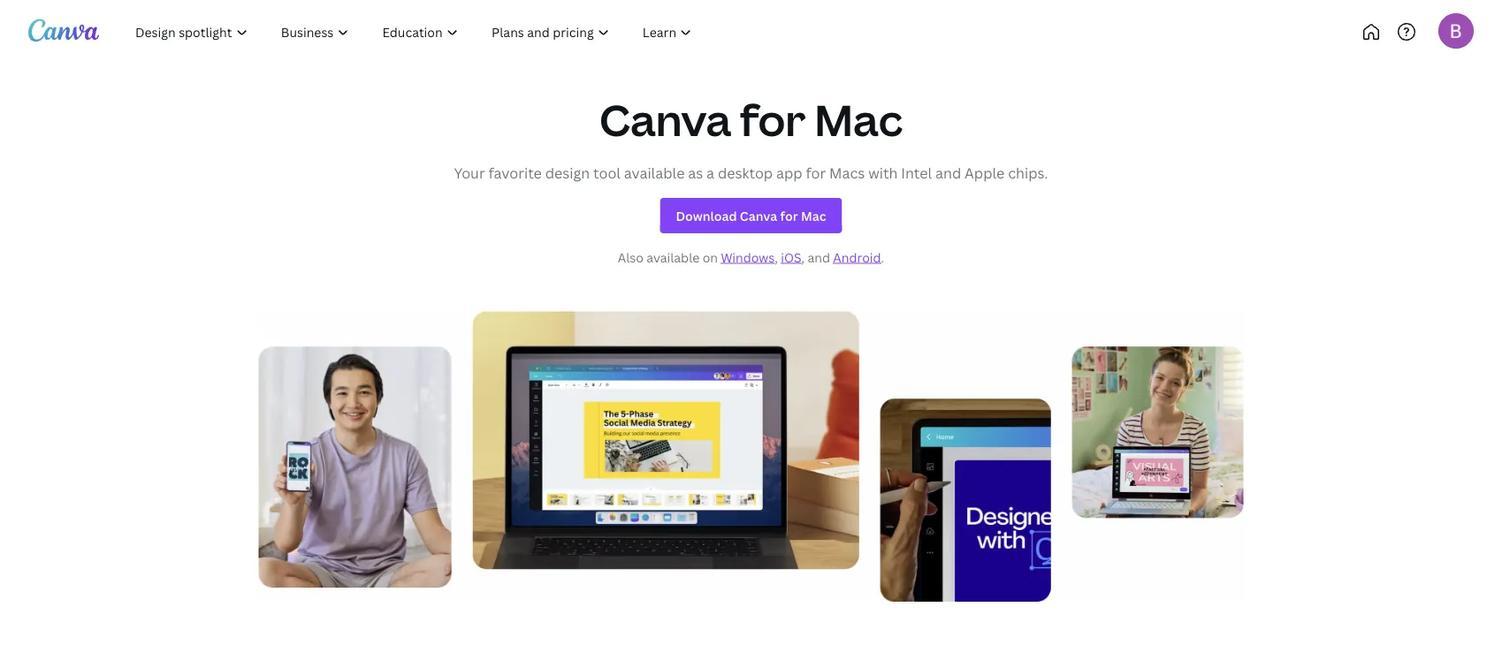 Task type: vqa. For each thing, say whether or not it's contained in the screenshot.
Search styles search box
no



Task type: describe. For each thing, give the bounding box(es) containing it.
canva for mac
[[600, 90, 903, 148]]

windows
[[721, 249, 775, 266]]

macs
[[830, 163, 865, 182]]

app
[[777, 163, 803, 182]]

0 horizontal spatial and
[[808, 249, 831, 266]]

as
[[688, 163, 703, 182]]

your
[[454, 163, 485, 182]]

top level navigation element
[[120, 14, 767, 50]]

design
[[545, 163, 590, 182]]

also available on windows , ios , and android .
[[618, 249, 885, 266]]

apple
[[965, 163, 1005, 182]]

0 vertical spatial for
[[740, 90, 806, 148]]

1 vertical spatial available
[[647, 249, 700, 266]]



Task type: locate. For each thing, give the bounding box(es) containing it.
with
[[869, 163, 898, 182]]

1 horizontal spatial ,
[[802, 249, 805, 266]]

for
[[740, 90, 806, 148], [806, 163, 826, 182]]

android
[[834, 249, 881, 266]]

tool
[[594, 163, 621, 182]]

on
[[703, 249, 718, 266]]

android link
[[834, 249, 881, 266]]

, left ios link
[[775, 249, 778, 266]]

available
[[624, 163, 685, 182], [647, 249, 700, 266]]

chips.
[[1009, 163, 1049, 182]]

ios link
[[781, 249, 802, 266]]

windows link
[[721, 249, 775, 266]]

favorite
[[489, 163, 542, 182]]

also
[[618, 249, 644, 266]]

1 , from the left
[[775, 249, 778, 266]]

canva
[[600, 90, 732, 148]]

for right app
[[806, 163, 826, 182]]

0 vertical spatial available
[[624, 163, 685, 182]]

intel
[[902, 163, 932, 182]]

desktop
[[718, 163, 773, 182]]

0 vertical spatial and
[[936, 163, 962, 182]]

,
[[775, 249, 778, 266], [802, 249, 805, 266]]

2 , from the left
[[802, 249, 805, 266]]

available left on
[[647, 249, 700, 266]]

and
[[936, 163, 962, 182], [808, 249, 831, 266]]

and right ios
[[808, 249, 831, 266]]

for up app
[[740, 90, 806, 148]]

your favorite design tool available as a desktop app for macs with intel and apple chips.
[[454, 163, 1049, 182]]

.
[[881, 249, 885, 266]]

1 vertical spatial and
[[808, 249, 831, 266]]

1 horizontal spatial and
[[936, 163, 962, 182]]

and right intel
[[936, 163, 962, 182]]

1 vertical spatial for
[[806, 163, 826, 182]]

0 horizontal spatial ,
[[775, 249, 778, 266]]

mac
[[815, 90, 903, 148]]

available left as
[[624, 163, 685, 182]]

a
[[707, 163, 715, 182]]

, left 'android'
[[802, 249, 805, 266]]

ios
[[781, 249, 802, 266]]

canva desktop app for mac image
[[259, 312, 1244, 602]]



